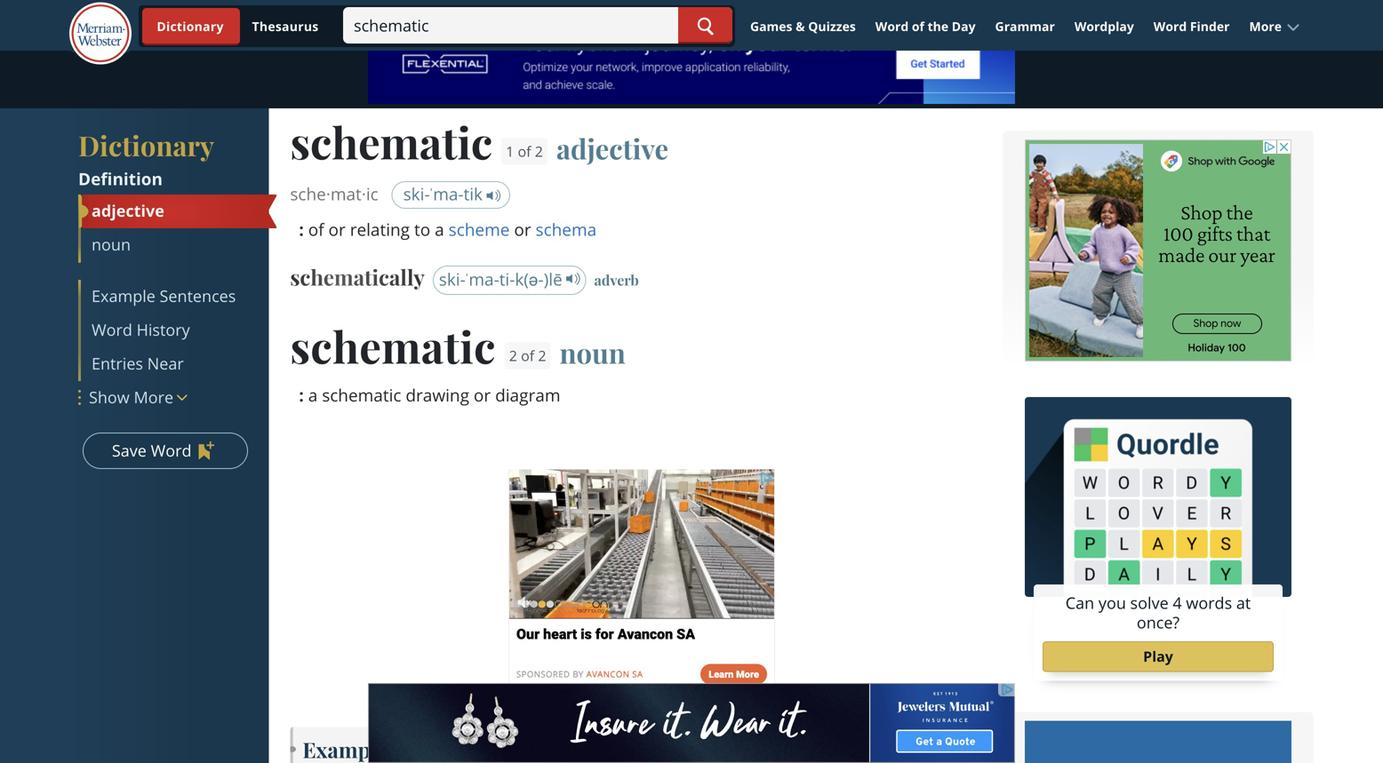 Task type: vqa. For each thing, say whether or not it's contained in the screenshot.
of associated with :
yes



Task type: describe. For each thing, give the bounding box(es) containing it.
sentences
[[160, 285, 236, 307]]

2 vertical spatial schematic
[[322, 384, 401, 407]]

word for word of the day
[[876, 18, 909, 35]]

word inside "dropdown button"
[[151, 440, 192, 462]]

ˈma- for schematically
[[466, 268, 500, 291]]

can you solve 4 words at once?
[[1066, 593, 1251, 634]]

1 of 2
[[506, 142, 543, 161]]

word finder
[[1154, 18, 1230, 35]]

how to pronounce schematic (audio) image for schematically
[[567, 273, 581, 285]]

adverb
[[594, 270, 639, 289]]

word of the day
[[876, 18, 976, 35]]

tik
[[464, 182, 483, 205]]

1 vertical spatial noun
[[560, 334, 626, 371]]

finder
[[1191, 18, 1230, 35]]

0 horizontal spatial noun
[[92, 234, 131, 256]]

scheme
[[449, 218, 510, 241]]

of for 2
[[521, 346, 535, 365]]

word of the day link
[[868, 10, 984, 42]]

2 for adjective
[[535, 142, 543, 161]]

toggle search dictionary/thesaurus image
[[142, 8, 240, 45]]

play
[[1144, 647, 1174, 667]]

to
[[414, 218, 431, 241]]

: a schematic drawing or diagram
[[299, 384, 561, 407]]

2 for noun
[[538, 346, 546, 365]]

0 vertical spatial a
[[435, 218, 444, 241]]

more
[[1250, 18, 1282, 35]]

ti-
[[500, 268, 515, 291]]

1 horizontal spatial adjective
[[557, 130, 669, 167]]

sche·​mat·​ic
[[290, 182, 379, 205]]

ski- for sche·​mat·​ic
[[403, 182, 430, 205]]

of for :
[[308, 218, 324, 241]]

)lē
[[544, 268, 563, 291]]

0 vertical spatial noun link
[[81, 229, 266, 262]]

word for word history
[[92, 319, 132, 341]]

you
[[1099, 593, 1127, 614]]

1 vertical spatial noun link
[[560, 334, 626, 371]]

dictionary
[[78, 127, 214, 164]]

the
[[928, 18, 949, 35]]

more button
[[1242, 10, 1309, 42]]

example sentences link
[[81, 280, 266, 314]]

ski- for schematically
[[439, 268, 466, 291]]

entries
[[92, 353, 143, 375]]

merriam webster - established 1828 image
[[69, 2, 132, 66]]

once?
[[1137, 612, 1180, 634]]

definition
[[78, 167, 163, 190]]

2 of 2
[[509, 346, 546, 365]]

show more button
[[78, 382, 266, 415]]

grammar
[[996, 18, 1055, 35]]

relating
[[350, 218, 410, 241]]

save word
[[112, 440, 192, 462]]

save word button
[[83, 433, 248, 470]]

wordplay link
[[1067, 10, 1143, 42]]



Task type: locate. For each thing, give the bounding box(es) containing it.
play quordle: guess all four words in a limited number of tries.  each of your guesses must be a real 5-letter word. image
[[1025, 398, 1292, 598]]

0 horizontal spatial ˈma-
[[430, 182, 464, 205]]

words
[[1187, 593, 1233, 614]]

show more
[[89, 387, 173, 409]]

advertisement region
[[368, 24, 1016, 104], [1025, 140, 1292, 362], [509, 470, 776, 692], [368, 684, 1016, 764], [1025, 722, 1292, 764]]

noun up the example
[[92, 234, 131, 256]]

can
[[1066, 593, 1095, 614]]

drawing
[[406, 384, 470, 407]]

word history link
[[81, 314, 266, 348]]

1 vertical spatial ˈma-
[[466, 268, 500, 291]]

word for word finder
[[1154, 18, 1187, 35]]

schematic up ski-ˈma-tik
[[290, 112, 493, 171]]

noun link right 2 of 2 at the top left
[[560, 334, 626, 371]]

1 horizontal spatial ski-
[[439, 268, 466, 291]]

adjective
[[557, 130, 669, 167], [92, 200, 164, 222]]

schematic
[[290, 112, 493, 171], [290, 317, 496, 375], [322, 384, 401, 407]]

noun link up example sentences link at the top left
[[81, 229, 266, 262]]

save
[[112, 440, 147, 462]]

1 vertical spatial schematic
[[290, 317, 496, 375]]

1 horizontal spatial a
[[435, 218, 444, 241]]

schematically
[[290, 263, 425, 291]]

schema link
[[536, 218, 597, 241]]

0 vertical spatial adjective link
[[557, 130, 669, 167]]

schematic for noun
[[290, 317, 496, 375]]

entries near
[[92, 353, 184, 375]]

0 vertical spatial schematic
[[290, 112, 493, 171]]

of right "1"
[[518, 142, 531, 161]]

of
[[912, 18, 925, 35], [518, 142, 531, 161], [308, 218, 324, 241], [521, 346, 535, 365]]

word history
[[92, 319, 190, 341]]

0 horizontal spatial or
[[329, 218, 346, 241]]

1 horizontal spatial ˈma-
[[466, 268, 500, 291]]

solve
[[1131, 593, 1169, 614]]

of for 1
[[518, 142, 531, 161]]

ˈma- up : of or relating to a scheme or schema
[[430, 182, 464, 205]]

noun link
[[81, 229, 266, 262], [560, 334, 626, 371]]

quizzes
[[809, 18, 856, 35]]

wordplay
[[1075, 18, 1135, 35]]

2 : from the top
[[299, 384, 304, 407]]

1 vertical spatial :
[[299, 384, 304, 407]]

games & quizzes
[[751, 18, 856, 35]]

entries near link
[[81, 348, 266, 382]]

ski-ˈma-tik
[[403, 182, 487, 205]]

dictionary link
[[78, 126, 277, 165]]

4
[[1173, 593, 1182, 614]]

of inside word of the day link
[[912, 18, 925, 35]]

grammar link
[[988, 10, 1063, 42]]

2 horizontal spatial or
[[514, 218, 531, 241]]

diagram
[[495, 384, 561, 407]]

word finder link
[[1146, 10, 1238, 42]]

play button
[[1043, 642, 1274, 673]]

how to pronounce schematic (audio) image right )lē
[[567, 273, 581, 285]]

1 vertical spatial a
[[308, 384, 318, 407]]

history
[[137, 319, 190, 341]]

adjective link down dictionary definition
[[79, 195, 277, 229]]

0 horizontal spatial adjective
[[92, 200, 164, 222]]

scheme link
[[449, 218, 510, 241]]

or down 'sche·​mat·​ic'
[[329, 218, 346, 241]]

how to pronounce schematic (audio) image for sche·​mat·​ic
[[487, 190, 501, 202]]

0 horizontal spatial how to pronounce schematic (audio) image
[[487, 190, 501, 202]]

ski-ˈma-ti-k(ə-)lē
[[439, 268, 567, 291]]

search word image
[[697, 17, 714, 36]]

word left finder
[[1154, 18, 1187, 35]]

1 horizontal spatial noun
[[560, 334, 626, 371]]

of left the
[[912, 18, 925, 35]]

example
[[92, 285, 156, 307]]

noun
[[92, 234, 131, 256], [560, 334, 626, 371]]

of down 'sche·​mat·​ic'
[[308, 218, 324, 241]]

1 horizontal spatial noun link
[[560, 334, 626, 371]]

games
[[751, 18, 793, 35]]

: for : of or relating to a scheme or schema
[[299, 218, 304, 241]]

0 horizontal spatial a
[[308, 384, 318, 407]]

merriam-webster logo link
[[69, 2, 132, 66]]

word
[[876, 18, 909, 35], [1154, 18, 1187, 35], [92, 319, 132, 341], [151, 440, 192, 462]]

schematic for adjective
[[290, 112, 493, 171]]

noun right 2 of 2 at the top left
[[560, 334, 626, 371]]

0 vertical spatial ski-
[[403, 182, 430, 205]]

games & quizzes link
[[743, 10, 864, 42]]

or left schema
[[514, 218, 531, 241]]

adjective link
[[557, 130, 669, 167], [79, 195, 277, 229]]

or
[[329, 218, 346, 241], [514, 218, 531, 241], [474, 384, 491, 407]]

: of or relating to a scheme or schema
[[299, 218, 597, 241]]

1
[[506, 142, 514, 161]]

ˈma- for sche·​mat·​ic
[[430, 182, 464, 205]]

0 horizontal spatial adjective link
[[79, 195, 277, 229]]

how to pronounce schematic (audio) image
[[487, 190, 501, 202], [567, 273, 581, 285]]

0 vertical spatial how to pronounce schematic (audio) image
[[487, 190, 501, 202]]

a
[[435, 218, 444, 241], [308, 384, 318, 407]]

0 vertical spatial adjective
[[557, 130, 669, 167]]

1 vertical spatial adjective
[[92, 200, 164, 222]]

ˈma- left the k(ə-
[[466, 268, 500, 291]]

2
[[535, 142, 543, 161], [509, 346, 517, 365], [538, 346, 546, 365]]

word up entries
[[92, 319, 132, 341]]

: for : a schematic drawing or diagram
[[299, 384, 304, 407]]

word right save at the bottom left of page
[[151, 440, 192, 462]]

1 vertical spatial adjective link
[[79, 195, 277, 229]]

1 horizontal spatial adjective link
[[557, 130, 669, 167]]

0 vertical spatial :
[[299, 218, 304, 241]]

at
[[1237, 593, 1251, 614]]

ski- up to
[[403, 182, 430, 205]]

example sentences
[[92, 285, 236, 307]]

schematic up ": a schematic drawing or diagram"
[[290, 317, 496, 375]]

1 vertical spatial how to pronounce schematic (audio) image
[[567, 273, 581, 285]]

0 vertical spatial ˈma-
[[430, 182, 464, 205]]

0 vertical spatial noun
[[92, 234, 131, 256]]

k(ə-
[[515, 268, 544, 291]]

ski- down : of or relating to a scheme or schema
[[439, 268, 466, 291]]

adjective down definition
[[92, 200, 164, 222]]

1 horizontal spatial how to pronounce schematic (audio) image
[[567, 273, 581, 285]]

adjective right "1 of 2"
[[557, 130, 669, 167]]

ski-
[[403, 182, 430, 205], [439, 268, 466, 291]]

more
[[134, 387, 173, 409]]

1 : from the top
[[299, 218, 304, 241]]

1 vertical spatial ski-
[[439, 268, 466, 291]]

day
[[952, 18, 976, 35]]

0 horizontal spatial noun link
[[81, 229, 266, 262]]

dictionary definition
[[78, 127, 214, 190]]

:
[[299, 218, 304, 241], [299, 384, 304, 407]]

Search search field
[[343, 7, 733, 44]]

of up diagram
[[521, 346, 535, 365]]

adjective link right "1 of 2"
[[557, 130, 669, 167]]

near
[[147, 353, 184, 375]]

show
[[89, 387, 130, 409]]

schema
[[536, 218, 597, 241]]

ˈma-
[[430, 182, 464, 205], [466, 268, 500, 291]]

how to pronounce schematic (audio) image right tik
[[487, 190, 501, 202]]

of for word
[[912, 18, 925, 35]]

schematic left drawing
[[322, 384, 401, 407]]

0 horizontal spatial ski-
[[403, 182, 430, 205]]

1 horizontal spatial or
[[474, 384, 491, 407]]

word left the
[[876, 18, 909, 35]]

or right drawing
[[474, 384, 491, 407]]

&
[[796, 18, 805, 35]]



